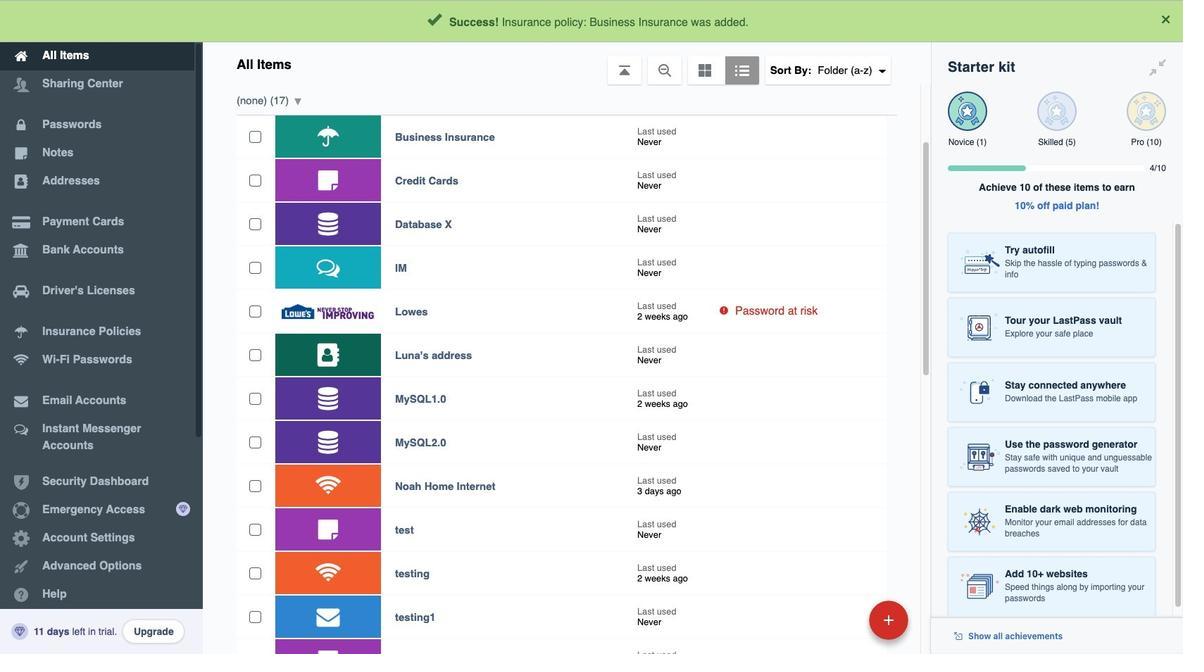 Task type: vqa. For each thing, say whether or not it's contained in the screenshot.
Lastpass image
no



Task type: locate. For each thing, give the bounding box(es) containing it.
new item element
[[772, 600, 913, 640]]

search my vault text field
[[339, 6, 902, 37]]

alert
[[0, 0, 1183, 42]]

vault options navigation
[[203, 42, 931, 85]]



Task type: describe. For each thing, give the bounding box(es) containing it.
Search search field
[[339, 6, 902, 37]]

new item navigation
[[772, 597, 917, 654]]

main navigation navigation
[[0, 0, 203, 654]]



